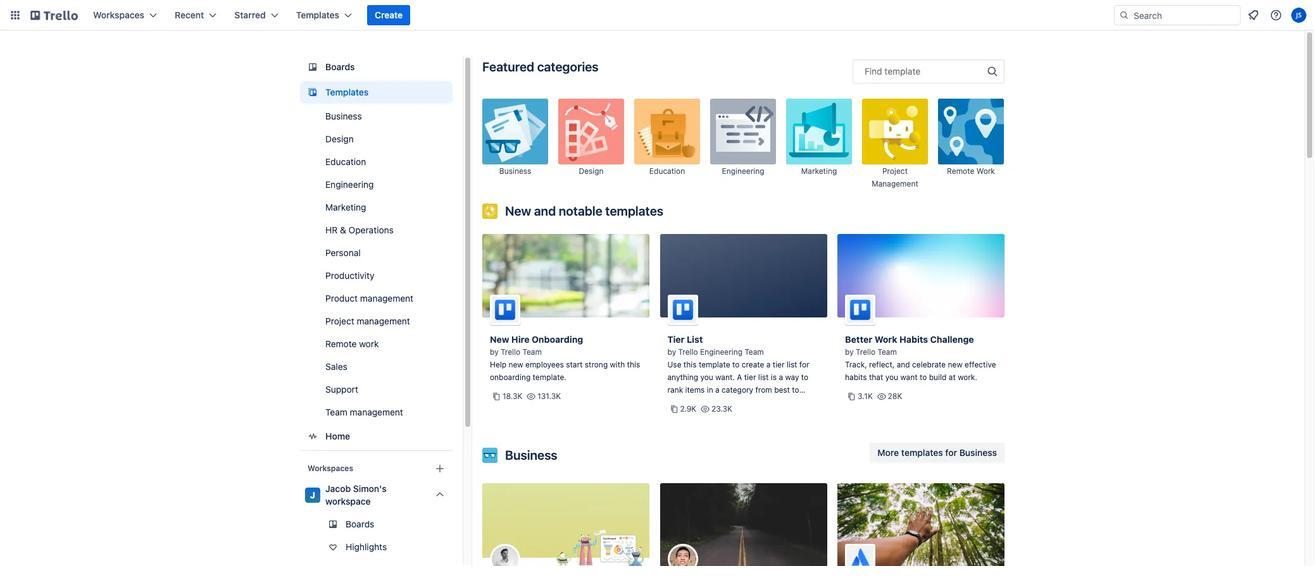 Task type: vqa. For each thing, say whether or not it's contained in the screenshot.


Task type: locate. For each thing, give the bounding box(es) containing it.
design link
[[558, 99, 624, 190], [300, 129, 453, 149]]

in
[[707, 386, 713, 395]]

more
[[878, 448, 899, 458]]

1 new from the left
[[509, 360, 523, 370]]

0 horizontal spatial marketing
[[325, 202, 366, 213]]

2.9k
[[680, 405, 696, 414]]

workspaces
[[93, 9, 144, 20], [308, 464, 353, 474]]

personal link
[[300, 243, 453, 263]]

2 new from the left
[[948, 360, 963, 370]]

effective
[[965, 360, 996, 370]]

for
[[799, 360, 809, 370], [945, 448, 957, 458]]

tier list by trello engineering team use this template to create a tier list for anything you want. a tier list is a way to rank items in a category from best to worst. this could be: best nba players, goat'd pasta dishes, and tastiest fast food joints.
[[668, 334, 809, 433]]

1 vertical spatial project management link
[[300, 311, 453, 332]]

project management
[[872, 166, 918, 189], [325, 316, 410, 327]]

0 horizontal spatial a
[[715, 386, 720, 395]]

by inside "better work habits challenge by trello team track, reflect, and celebrate new effective habits that you want to build at work."
[[845, 348, 854, 357]]

0 horizontal spatial by
[[490, 348, 499, 357]]

0 vertical spatial boards
[[325, 61, 355, 72]]

this up anything
[[684, 360, 697, 370]]

0 horizontal spatial project management
[[325, 316, 410, 327]]

0 horizontal spatial design link
[[300, 129, 453, 149]]

2 horizontal spatial trello
[[856, 348, 876, 357]]

1 vertical spatial tier
[[744, 373, 756, 382]]

1 horizontal spatial design link
[[558, 99, 624, 190]]

1 vertical spatial best
[[744, 398, 760, 408]]

for inside button
[[945, 448, 957, 458]]

0 horizontal spatial new
[[509, 360, 523, 370]]

create a workspace image
[[432, 461, 448, 477]]

more templates for business
[[878, 448, 997, 458]]

business link
[[482, 99, 548, 190], [300, 106, 453, 127]]

home image
[[305, 429, 320, 444]]

starred
[[234, 9, 266, 20]]

1 vertical spatial for
[[945, 448, 957, 458]]

0 vertical spatial marketing
[[801, 166, 837, 176]]

jacob simon's workspace
[[325, 484, 387, 507]]

project down project management icon
[[882, 166, 908, 176]]

2 vertical spatial and
[[746, 411, 760, 420]]

boards link
[[300, 56, 453, 78], [300, 515, 453, 535]]

find
[[865, 66, 882, 77]]

marketing link for engineering "link" for the rightmost the project management link
[[786, 99, 852, 190]]

management down productivity link
[[360, 293, 413, 304]]

1 vertical spatial remote work
[[325, 339, 379, 349]]

0 vertical spatial boards link
[[300, 56, 453, 78]]

Find template field
[[853, 60, 1005, 84]]

anything
[[668, 373, 698, 382]]

0 vertical spatial templates
[[296, 9, 339, 20]]

management down product management "link"
[[357, 316, 410, 327]]

primary element
[[0, 0, 1314, 30]]

0 notifications image
[[1246, 8, 1261, 23]]

design down design icon
[[579, 166, 604, 176]]

project management down 'product management'
[[325, 316, 410, 327]]

trello team image
[[490, 295, 520, 325]]

education link
[[634, 99, 700, 190], [300, 152, 453, 172]]

trello down hire
[[501, 348, 520, 357]]

1 vertical spatial engineering
[[325, 179, 374, 190]]

0 vertical spatial new
[[505, 204, 531, 218]]

templates right more
[[901, 448, 943, 458]]

engineering link
[[710, 99, 776, 190], [300, 175, 453, 195]]

1 vertical spatial work
[[359, 339, 379, 349]]

0 vertical spatial remote
[[947, 166, 974, 176]]

marketing up & at the top left of page
[[325, 202, 366, 213]]

1 vertical spatial boards
[[346, 519, 374, 530]]

by up track,
[[845, 348, 854, 357]]

work
[[977, 166, 995, 176], [359, 339, 379, 349]]

design down templates "link"
[[325, 134, 354, 144]]

0 vertical spatial project
[[882, 166, 908, 176]]

marketing down marketing icon on the right
[[801, 166, 837, 176]]

management for team management link
[[350, 407, 403, 418]]

1 vertical spatial marketing
[[325, 202, 366, 213]]

starred button
[[227, 5, 286, 25]]

and
[[534, 204, 556, 218], [897, 360, 910, 370], [746, 411, 760, 420]]

0 horizontal spatial business link
[[300, 106, 453, 127]]

0 vertical spatial work
[[977, 166, 995, 176]]

1 vertical spatial templates
[[901, 448, 943, 458]]

engineering icon image
[[710, 99, 776, 165]]

tier
[[773, 360, 785, 370], [744, 373, 756, 382]]

1 you from the left
[[700, 373, 713, 382]]

recent button
[[167, 5, 224, 25]]

1 horizontal spatial you
[[885, 373, 898, 382]]

1 horizontal spatial marketing
[[801, 166, 837, 176]]

rank
[[668, 386, 683, 395]]

0 horizontal spatial best
[[744, 398, 760, 408]]

0 vertical spatial engineering
[[722, 166, 764, 176]]

team down work
[[878, 348, 897, 357]]

you
[[700, 373, 713, 382], [885, 373, 898, 382]]

trello inside tier list by trello engineering team use this template to create a tier list for anything you want. a tier list is a way to rank items in a category from best to worst. this could be: best nba players, goat'd pasta dishes, and tastiest fast food joints.
[[678, 348, 698, 357]]

for up players,
[[799, 360, 809, 370]]

2 boards link from the top
[[300, 515, 453, 535]]

0 vertical spatial list
[[787, 360, 797, 370]]

tier up is
[[773, 360, 785, 370]]

business
[[325, 111, 362, 122], [499, 166, 531, 176], [960, 448, 997, 458], [505, 448, 557, 463]]

remote
[[947, 166, 974, 176], [325, 339, 357, 349]]

1 horizontal spatial project
[[882, 166, 908, 176]]

list
[[787, 360, 797, 370], [758, 373, 769, 382]]

1 horizontal spatial this
[[684, 360, 697, 370]]

1 by from the left
[[490, 348, 499, 357]]

1 horizontal spatial work
[[977, 166, 995, 176]]

education
[[325, 156, 366, 167], [649, 166, 685, 176]]

tier
[[668, 334, 685, 345]]

0 horizontal spatial this
[[627, 360, 640, 370]]

business link for engineering "link" related to hr & operations link
[[300, 106, 453, 127]]

0 horizontal spatial workspaces
[[93, 9, 144, 20]]

this right with
[[627, 360, 640, 370]]

design link for 'business' link corresponding to engineering "link" for the rightmost the project management link
[[558, 99, 624, 190]]

best down is
[[774, 386, 790, 395]]

best right be: in the bottom of the page
[[744, 398, 760, 408]]

back to home image
[[30, 5, 78, 25]]

1 vertical spatial boards link
[[300, 515, 453, 535]]

a right in
[[715, 386, 720, 395]]

home
[[325, 431, 350, 442]]

templates inside button
[[901, 448, 943, 458]]

design
[[325, 134, 354, 144], [579, 166, 604, 176]]

0 vertical spatial best
[[774, 386, 790, 395]]

new left notable
[[505, 204, 531, 218]]

1 horizontal spatial template
[[885, 66, 921, 77]]

want.
[[715, 373, 735, 382]]

atlassian image
[[845, 544, 876, 567]]

1 horizontal spatial workspaces
[[308, 464, 353, 474]]

0 horizontal spatial list
[[758, 373, 769, 382]]

template right find at the top right of the page
[[885, 66, 921, 77]]

engineering up & at the top left of page
[[325, 179, 374, 190]]

1 vertical spatial template
[[699, 360, 730, 370]]

remote work down the remote work icon
[[947, 166, 995, 176]]

1 horizontal spatial remote
[[947, 166, 974, 176]]

notable
[[559, 204, 603, 218]]

project management down project management icon
[[872, 166, 918, 189]]

2 vertical spatial engineering
[[700, 348, 743, 357]]

1 vertical spatial and
[[897, 360, 910, 370]]

1 horizontal spatial and
[[746, 411, 760, 420]]

0 vertical spatial marketing link
[[786, 99, 852, 190]]

highlights
[[346, 542, 387, 553]]

boards link up highlights link
[[300, 515, 453, 535]]

this inside new hire onboarding by trello team help new employees start strong with this onboarding template.
[[627, 360, 640, 370]]

team up create
[[745, 348, 764, 357]]

3 trello from the left
[[856, 348, 876, 357]]

0 vertical spatial and
[[534, 204, 556, 218]]

1 trello from the left
[[501, 348, 520, 357]]

business inside button
[[960, 448, 997, 458]]

project down the product
[[325, 316, 354, 327]]

0 vertical spatial design
[[325, 134, 354, 144]]

1 horizontal spatial best
[[774, 386, 790, 395]]

list up way
[[787, 360, 797, 370]]

1 vertical spatial templates
[[325, 87, 369, 97]]

remote work link
[[938, 99, 1004, 190], [300, 334, 453, 355]]

by up use
[[668, 348, 676, 357]]

a right create
[[766, 360, 771, 370]]

syarfandi achmad image
[[668, 544, 698, 567]]

0 vertical spatial for
[[799, 360, 809, 370]]

marketing
[[801, 166, 837, 176], [325, 202, 366, 213]]

team inside tier list by trello engineering team use this template to create a tier list for anything you want. a tier list is a way to rank items in a category from best to worst. this could be: best nba players, goat'd pasta dishes, and tastiest fast food joints.
[[745, 348, 764, 357]]

search image
[[1119, 10, 1129, 20]]

1 vertical spatial business icon image
[[482, 448, 498, 463]]

project management icon image
[[862, 99, 928, 165]]

2 this from the left
[[684, 360, 697, 370]]

1 horizontal spatial marketing link
[[786, 99, 852, 190]]

trello
[[501, 348, 520, 357], [678, 348, 698, 357], [856, 348, 876, 357]]

trello down the list
[[678, 348, 698, 357]]

boards
[[325, 61, 355, 72], [346, 519, 374, 530]]

0 horizontal spatial trello
[[501, 348, 520, 357]]

boards up highlights
[[346, 519, 374, 530]]

new inside new hire onboarding by trello team help new employees start strong with this onboarding template.
[[509, 360, 523, 370]]

management inside "link"
[[360, 293, 413, 304]]

you up in
[[700, 373, 713, 382]]

1 horizontal spatial remote work
[[947, 166, 995, 176]]

education link for engineering "link" related to hr & operations link
[[300, 152, 453, 172]]

1 horizontal spatial engineering link
[[710, 99, 776, 190]]

is
[[771, 373, 777, 382]]

new inside new hire onboarding by trello team help new employees start strong with this onboarding template.
[[490, 334, 509, 345]]

0 horizontal spatial templates
[[605, 204, 663, 218]]

design link for 'business' link associated with engineering "link" related to hr & operations link
[[300, 129, 453, 149]]

engineering link for hr & operations link
[[300, 175, 453, 195]]

template
[[885, 66, 921, 77], [699, 360, 730, 370]]

1 vertical spatial workspaces
[[308, 464, 353, 474]]

0 horizontal spatial template
[[699, 360, 730, 370]]

0 horizontal spatial education link
[[300, 152, 453, 172]]

challenge
[[930, 334, 974, 345]]

0 horizontal spatial marketing link
[[300, 198, 453, 218]]

be:
[[731, 398, 742, 408]]

featured categories
[[482, 60, 599, 74]]

by inside tier list by trello engineering team use this template to create a tier list for anything you want. a tier list is a way to rank items in a category from best to worst. this could be: best nba players, goat'd pasta dishes, and tastiest fast food joints.
[[668, 348, 676, 357]]

templates up board icon
[[296, 9, 339, 20]]

management down project management icon
[[872, 179, 918, 189]]

list left is
[[758, 373, 769, 382]]

1 this from the left
[[627, 360, 640, 370]]

0 horizontal spatial for
[[799, 360, 809, 370]]

management down support link
[[350, 407, 403, 418]]

could
[[709, 398, 729, 408]]

boards right board icon
[[325, 61, 355, 72]]

new up onboarding
[[509, 360, 523, 370]]

remote work up sales at the bottom left of the page
[[325, 339, 379, 349]]

work.
[[958, 373, 977, 382]]

and up "want"
[[897, 360, 910, 370]]

0 vertical spatial project management link
[[862, 99, 928, 190]]

1 vertical spatial new
[[490, 334, 509, 345]]

1 horizontal spatial by
[[668, 348, 676, 357]]

hr & operations
[[325, 225, 394, 235]]

marketing link for engineering "link" related to hr & operations link
[[300, 198, 453, 218]]

engineering up the want.
[[700, 348, 743, 357]]

1 horizontal spatial project management
[[872, 166, 918, 189]]

team inside new hire onboarding by trello team help new employees start strong with this onboarding template.
[[523, 348, 542, 357]]

new
[[509, 360, 523, 370], [948, 360, 963, 370]]

trello down better
[[856, 348, 876, 357]]

23.3k
[[712, 405, 732, 414]]

0 horizontal spatial engineering link
[[300, 175, 453, 195]]

management for product management "link"
[[360, 293, 413, 304]]

best
[[774, 386, 790, 395], [744, 398, 760, 408]]

3 by from the left
[[845, 348, 854, 357]]

0 horizontal spatial remote work
[[325, 339, 379, 349]]

template up the want.
[[699, 360, 730, 370]]

2 horizontal spatial and
[[897, 360, 910, 370]]

and right dishes,
[[746, 411, 760, 420]]

&
[[340, 225, 346, 235]]

1 horizontal spatial templates
[[901, 448, 943, 458]]

0 horizontal spatial and
[[534, 204, 556, 218]]

0 vertical spatial project management
[[872, 166, 918, 189]]

0 vertical spatial template
[[885, 66, 921, 77]]

template inside field
[[885, 66, 921, 77]]

0 horizontal spatial design
[[325, 134, 354, 144]]

management
[[872, 179, 918, 189], [360, 293, 413, 304], [357, 316, 410, 327], [350, 407, 403, 418]]

engineering down engineering icon
[[722, 166, 764, 176]]

team down hire
[[523, 348, 542, 357]]

trello inside new hire onboarding by trello team help new employees start strong with this onboarding template.
[[501, 348, 520, 357]]

business icon image
[[482, 99, 548, 165], [482, 448, 498, 463]]

for right more
[[945, 448, 957, 458]]

categories
[[537, 60, 599, 74]]

and left notable
[[534, 204, 556, 218]]

a right is
[[779, 373, 783, 382]]

new and notable templates
[[505, 204, 663, 218]]

1 horizontal spatial tier
[[773, 360, 785, 370]]

jacob
[[325, 484, 351, 494]]

hr & operations link
[[300, 220, 453, 241]]

remote work
[[947, 166, 995, 176], [325, 339, 379, 349]]

templates
[[296, 9, 339, 20], [325, 87, 369, 97]]

new up at
[[948, 360, 963, 370]]

1 horizontal spatial design
[[579, 166, 604, 176]]

workspaces inside dropdown button
[[93, 9, 144, 20]]

1 horizontal spatial trello
[[678, 348, 698, 357]]

by inside new hire onboarding by trello team help new employees start strong with this onboarding template.
[[490, 348, 499, 357]]

product management
[[325, 293, 413, 304]]

use
[[668, 360, 681, 370]]

by up help
[[490, 348, 499, 357]]

new left hire
[[490, 334, 509, 345]]

2 you from the left
[[885, 373, 898, 382]]

1 horizontal spatial business link
[[482, 99, 548, 190]]

templates right notable
[[605, 204, 663, 218]]

productivity
[[325, 270, 374, 281]]

remote up sales at the bottom left of the page
[[325, 339, 357, 349]]

you right "that"
[[885, 373, 898, 382]]

trello team image
[[845, 295, 876, 325]]

2 trello from the left
[[678, 348, 698, 357]]

work down the remote work icon
[[977, 166, 995, 176]]

0 vertical spatial workspaces
[[93, 9, 144, 20]]

fast
[[790, 411, 804, 420]]

1 vertical spatial marketing link
[[300, 198, 453, 218]]

templates right template board image
[[325, 87, 369, 97]]

0 horizontal spatial remote
[[325, 339, 357, 349]]

marketing link
[[786, 99, 852, 190], [300, 198, 453, 218]]

tier right a
[[744, 373, 756, 382]]

1 horizontal spatial education link
[[634, 99, 700, 190]]

to down celebrate
[[920, 373, 927, 382]]

boards link up templates "link"
[[300, 56, 453, 78]]

2 horizontal spatial by
[[845, 348, 854, 357]]

1 vertical spatial project
[[325, 316, 354, 327]]

remote down the remote work icon
[[947, 166, 974, 176]]

work up sales link at the bottom
[[359, 339, 379, 349]]

template board image
[[305, 85, 320, 100]]

0 vertical spatial remote work
[[947, 166, 995, 176]]

2 by from the left
[[668, 348, 676, 357]]

team
[[523, 348, 542, 357], [745, 348, 764, 357], [878, 348, 897, 357], [325, 407, 347, 418]]

1 vertical spatial a
[[779, 373, 783, 382]]



Task type: describe. For each thing, give the bounding box(es) containing it.
1 horizontal spatial education
[[649, 166, 685, 176]]

new for new and notable templates
[[505, 204, 531, 218]]

employees
[[525, 360, 564, 370]]

items
[[685, 386, 705, 395]]

build
[[929, 373, 947, 382]]

0 horizontal spatial tier
[[744, 373, 756, 382]]

operations
[[349, 225, 394, 235]]

template.
[[533, 373, 566, 382]]

to inside "better work habits challenge by trello team track, reflect, and celebrate new effective habits that you want to build at work."
[[920, 373, 927, 382]]

reflect,
[[869, 360, 895, 370]]

1 horizontal spatial remote work link
[[938, 99, 1004, 190]]

education link for engineering "link" for the rightmost the project management link
[[634, 99, 700, 190]]

product management link
[[300, 289, 453, 309]]

jacob simon (jacobsimon16) image
[[1291, 8, 1307, 23]]

open information menu image
[[1270, 9, 1283, 22]]

trello engineering team image
[[668, 295, 698, 325]]

1 boards link from the top
[[300, 56, 453, 78]]

0 horizontal spatial project management link
[[300, 311, 453, 332]]

forward image
[[450, 563, 465, 567]]

strong
[[585, 360, 608, 370]]

3.1k
[[858, 392, 873, 401]]

habits
[[845, 373, 867, 382]]

1 vertical spatial project management
[[325, 316, 410, 327]]

product
[[325, 293, 358, 304]]

1 horizontal spatial list
[[787, 360, 797, 370]]

templates link
[[300, 81, 453, 104]]

Search field
[[1129, 6, 1240, 25]]

find template
[[865, 66, 921, 77]]

templates button
[[288, 5, 360, 25]]

support
[[325, 384, 358, 395]]

workspace
[[325, 496, 371, 507]]

management for the project management link to the left
[[357, 316, 410, 327]]

list
[[687, 334, 703, 345]]

team management
[[325, 407, 403, 418]]

templates inside templates "link"
[[325, 87, 369, 97]]

new for new hire onboarding by trello team help new employees start strong with this onboarding template.
[[490, 334, 509, 345]]

track,
[[845, 360, 867, 370]]

team inside "better work habits challenge by trello team track, reflect, and celebrate new effective habits that you want to build at work."
[[878, 348, 897, 357]]

board image
[[305, 60, 320, 75]]

and inside "better work habits challenge by trello team track, reflect, and celebrate new effective habits that you want to build at work."
[[897, 360, 910, 370]]

joints.
[[686, 424, 707, 433]]

sales link
[[300, 357, 453, 377]]

category
[[722, 386, 753, 395]]

engineering inside tier list by trello engineering team use this template to create a tier list for anything you want. a tier list is a way to rank items in a category from best to worst. this could be: best nba players, goat'd pasta dishes, and tastiest fast food joints.
[[700, 348, 743, 357]]

a
[[737, 373, 742, 382]]

2 horizontal spatial a
[[779, 373, 783, 382]]

onboarding
[[532, 334, 583, 345]]

0 vertical spatial tier
[[773, 360, 785, 370]]

productivity link
[[300, 266, 453, 286]]

0 horizontal spatial project
[[325, 316, 354, 327]]

0 horizontal spatial work
[[359, 339, 379, 349]]

highlights link
[[300, 537, 453, 558]]

templates inside templates popup button
[[296, 9, 339, 20]]

to right way
[[801, 373, 809, 382]]

help
[[490, 360, 507, 370]]

you inside "better work habits challenge by trello team track, reflect, and celebrate new effective habits that you want to build at work."
[[885, 373, 898, 382]]

1 vertical spatial remote
[[325, 339, 357, 349]]

engineering link for the rightmost the project management link
[[710, 99, 776, 190]]

habits
[[900, 334, 928, 345]]

tastiest
[[762, 411, 788, 420]]

want
[[900, 373, 918, 382]]

hr
[[325, 225, 338, 235]]

recent
[[175, 9, 204, 20]]

1 vertical spatial design
[[579, 166, 604, 176]]

featured
[[482, 60, 534, 74]]

create
[[375, 9, 403, 20]]

template inside tier list by trello engineering team use this template to create a tier list for anything you want. a tier list is a way to rank items in a category from best to worst. this could be: best nba players, goat'd pasta dishes, and tastiest fast food joints.
[[699, 360, 730, 370]]

sales
[[325, 361, 347, 372]]

onboarding
[[490, 373, 531, 382]]

team management link
[[300, 403, 453, 423]]

project inside project management
[[882, 166, 908, 176]]

and inside tier list by trello engineering team use this template to create a tier list for anything you want. a tier list is a way to rank items in a category from best to worst. this could be: best nba players, goat'd pasta dishes, and tastiest fast food joints.
[[746, 411, 760, 420]]

this
[[692, 398, 707, 408]]

hire
[[511, 334, 530, 345]]

way
[[785, 373, 799, 382]]

team down support
[[325, 407, 347, 418]]

for inside tier list by trello engineering team use this template to create a tier list for anything you want. a tier list is a way to rank items in a category from best to worst. this could be: best nba players, goat'd pasta dishes, and tastiest fast food joints.
[[799, 360, 809, 370]]

home link
[[300, 425, 453, 448]]

support link
[[300, 380, 453, 400]]

that
[[869, 373, 883, 382]]

remote work icon image
[[938, 99, 1004, 165]]

workspaces button
[[85, 5, 165, 25]]

2 vertical spatial a
[[715, 386, 720, 395]]

boards for 1st boards link from the bottom of the page
[[346, 519, 374, 530]]

simon's
[[353, 484, 387, 494]]

1 vertical spatial remote work link
[[300, 334, 453, 355]]

worst.
[[668, 398, 690, 408]]

to up a
[[732, 360, 740, 370]]

0 horizontal spatial education
[[325, 156, 366, 167]]

toni, founder @ crmble image
[[490, 544, 520, 567]]

business link for engineering "link" for the rightmost the project management link
[[482, 99, 548, 190]]

28k
[[888, 392, 902, 401]]

1 vertical spatial list
[[758, 373, 769, 382]]

new inside "better work habits challenge by trello team track, reflect, and celebrate new effective habits that you want to build at work."
[[948, 360, 963, 370]]

you inside tier list by trello engineering team use this template to create a tier list for anything you want. a tier list is a way to rank items in a category from best to worst. this could be: best nba players, goat'd pasta dishes, and tastiest fast food joints.
[[700, 373, 713, 382]]

marketing icon image
[[786, 99, 852, 165]]

dishes,
[[719, 411, 744, 420]]

pasta
[[697, 411, 716, 420]]

131.3k
[[538, 392, 561, 401]]

create
[[742, 360, 764, 370]]

food
[[668, 424, 684, 433]]

celebrate
[[912, 360, 946, 370]]

better
[[845, 334, 873, 345]]

personal
[[325, 248, 361, 258]]

education icon image
[[634, 99, 700, 165]]

with
[[610, 360, 625, 370]]

18.3k
[[503, 392, 523, 401]]

nba
[[762, 398, 778, 408]]

at
[[949, 373, 956, 382]]

to up players,
[[792, 386, 799, 395]]

design icon image
[[558, 99, 624, 165]]

players,
[[780, 398, 808, 408]]

more templates for business button
[[870, 443, 1005, 463]]

goat'd
[[668, 411, 695, 420]]

0 vertical spatial a
[[766, 360, 771, 370]]

2 business icon image from the top
[[482, 448, 498, 463]]

1 business icon image from the top
[[482, 99, 548, 165]]

from
[[756, 386, 772, 395]]

0 vertical spatial templates
[[605, 204, 663, 218]]

new hire onboarding by trello team help new employees start strong with this onboarding template.
[[490, 334, 640, 382]]

this inside tier list by trello engineering team use this template to create a tier list for anything you want. a tier list is a way to rank items in a category from best to worst. this could be: best nba players, goat'd pasta dishes, and tastiest fast food joints.
[[684, 360, 697, 370]]

better work habits challenge by trello team track, reflect, and celebrate new effective habits that you want to build at work.
[[845, 334, 996, 382]]

start
[[566, 360, 583, 370]]

trello inside "better work habits challenge by trello team track, reflect, and celebrate new effective habits that you want to build at work."
[[856, 348, 876, 357]]

boards for first boards link
[[325, 61, 355, 72]]

j
[[310, 490, 315, 501]]

create button
[[367, 5, 410, 25]]

1 horizontal spatial project management link
[[862, 99, 928, 190]]



